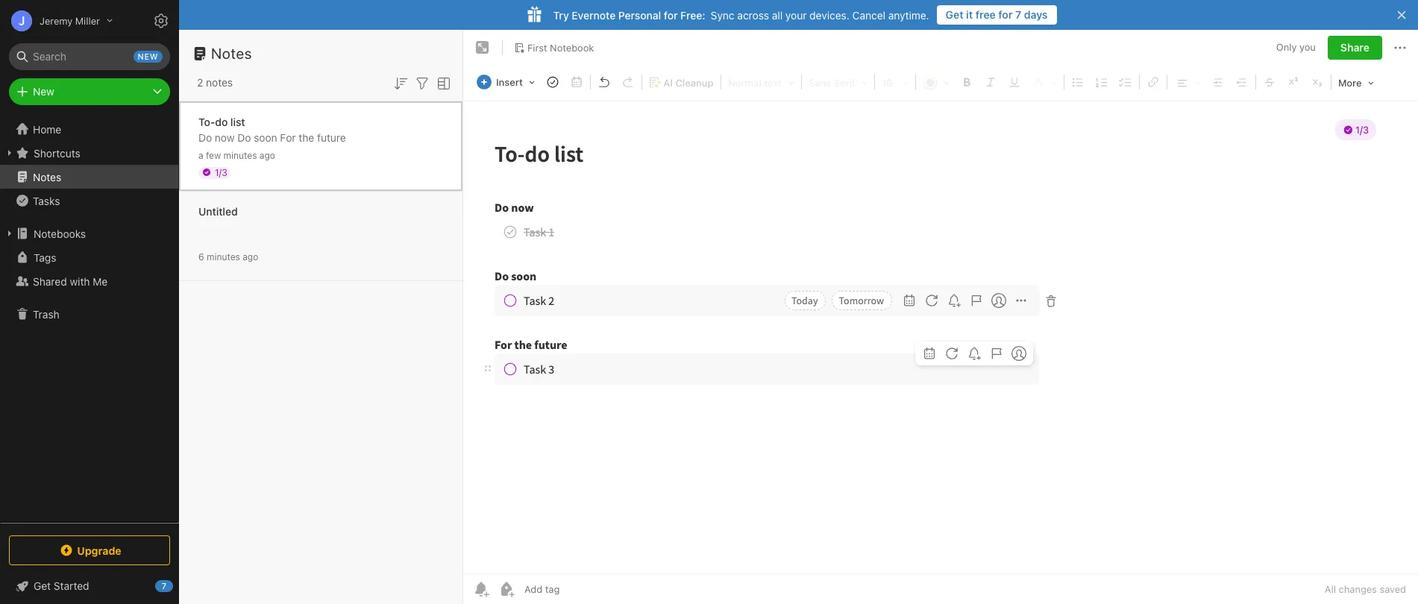 Task type: locate. For each thing, give the bounding box(es) containing it.
0 horizontal spatial notes
[[33, 171, 61, 183]]

more
[[1339, 77, 1363, 89]]

for
[[999, 8, 1013, 21], [664, 9, 678, 21]]

tasks button
[[0, 189, 178, 213]]

tree containing home
[[0, 117, 179, 522]]

2 notes
[[197, 76, 233, 89]]

get left it at right
[[946, 8, 964, 21]]

0 horizontal spatial ago
[[243, 251, 258, 262]]

days
[[1025, 8, 1048, 21]]

changes
[[1339, 584, 1378, 596]]

notes link
[[0, 165, 178, 189]]

1 vertical spatial get
[[34, 580, 51, 593]]

0 vertical spatial minutes
[[224, 150, 257, 161]]

all
[[772, 9, 783, 21]]

for right free
[[999, 8, 1013, 21]]

new search field
[[19, 43, 163, 70]]

future
[[317, 131, 346, 144]]

cancel
[[853, 9, 886, 21]]

upgrade
[[77, 544, 121, 557]]

to-do list do now do soon for the future
[[199, 115, 346, 144]]

ago
[[260, 150, 275, 161], [243, 251, 258, 262]]

for for free:
[[664, 9, 678, 21]]

add filters image
[[413, 74, 431, 92]]

7 left click to collapse image
[[162, 581, 167, 591]]

2
[[197, 76, 203, 89]]

notes inside note list element
[[211, 45, 252, 62]]

0 vertical spatial get
[[946, 8, 964, 21]]

to-
[[199, 115, 215, 128]]

minutes down the "now"
[[224, 150, 257, 161]]

Search text field
[[19, 43, 160, 70]]

get started
[[34, 580, 89, 593]]

minutes
[[224, 150, 257, 161], [207, 251, 240, 262]]

home
[[33, 123, 61, 135]]

0 horizontal spatial get
[[34, 580, 51, 593]]

heading level image
[[724, 72, 799, 92]]

1 horizontal spatial 7
[[1016, 8, 1022, 21]]

trash link
[[0, 302, 178, 326]]

1 for from the left
[[999, 8, 1013, 21]]

1 vertical spatial minutes
[[207, 251, 240, 262]]

0 horizontal spatial for
[[664, 9, 678, 21]]

untitled
[[199, 205, 238, 218]]

Help and Learning task checklist field
[[0, 575, 179, 599]]

notes
[[211, 45, 252, 62], [33, 171, 61, 183]]

0 horizontal spatial 7
[[162, 581, 167, 591]]

Highlight field
[[1027, 72, 1063, 93]]

1 horizontal spatial get
[[946, 8, 964, 21]]

1 horizontal spatial ago
[[260, 150, 275, 161]]

1 horizontal spatial do
[[238, 131, 251, 144]]

shared
[[33, 275, 67, 288]]

notes up notes at the left top
[[211, 45, 252, 62]]

first
[[528, 41, 548, 53]]

few
[[206, 150, 221, 161]]

get inside button
[[946, 8, 964, 21]]

do
[[215, 115, 228, 128]]

across
[[738, 9, 769, 21]]

ago right 6
[[243, 251, 258, 262]]

notebooks link
[[0, 222, 178, 246]]

settings image
[[152, 12, 170, 30]]

Heading level field
[[723, 72, 800, 93]]

1 vertical spatial notes
[[33, 171, 61, 183]]

get inside help and learning task checklist field
[[34, 580, 51, 593]]

try
[[553, 9, 569, 21]]

shared with me link
[[0, 269, 178, 293]]

shortcuts button
[[0, 141, 178, 165]]

free
[[976, 8, 996, 21]]

0 vertical spatial notes
[[211, 45, 252, 62]]

View options field
[[431, 73, 453, 92]]

7 left days
[[1016, 8, 1022, 21]]

1 vertical spatial 7
[[162, 581, 167, 591]]

new
[[33, 85, 54, 98]]

6 minutes ago
[[199, 251, 258, 262]]

1 do from the left
[[199, 131, 212, 144]]

first notebook button
[[509, 37, 600, 58]]

the
[[299, 131, 314, 144]]

1 horizontal spatial notes
[[211, 45, 252, 62]]

1 horizontal spatial for
[[999, 8, 1013, 21]]

0 vertical spatial 7
[[1016, 8, 1022, 21]]

2 for from the left
[[664, 9, 678, 21]]

started
[[54, 580, 89, 593]]

jeremy
[[40, 15, 73, 26]]

undo image
[[594, 72, 615, 93]]

notes
[[206, 76, 233, 89]]

0 vertical spatial ago
[[260, 150, 275, 161]]

get for get it free for 7 days
[[946, 8, 964, 21]]

notes up 'tasks' on the top of the page
[[33, 171, 61, 183]]

tags button
[[0, 246, 178, 269]]

0 horizontal spatial do
[[199, 131, 212, 144]]

trash
[[33, 308, 59, 321]]

More actions field
[[1392, 36, 1410, 60]]

1 vertical spatial ago
[[243, 251, 258, 262]]

do down list
[[238, 131, 251, 144]]

tasks
[[33, 194, 60, 207]]

do
[[199, 131, 212, 144], [238, 131, 251, 144]]

for left "free:"
[[664, 9, 678, 21]]

notebooks
[[34, 227, 86, 240]]

get
[[946, 8, 964, 21], [34, 580, 51, 593]]

miller
[[75, 15, 100, 26]]

7
[[1016, 8, 1022, 21], [162, 581, 167, 591]]

first notebook
[[528, 41, 594, 53]]

with
[[70, 275, 90, 288]]

your
[[786, 9, 807, 21]]

me
[[93, 275, 108, 288]]

Add filters field
[[413, 73, 431, 92]]

notes inside 'link'
[[33, 171, 61, 183]]

for inside button
[[999, 8, 1013, 21]]

minutes right 6
[[207, 251, 240, 262]]

Add tag field
[[523, 583, 635, 596]]

do down to-
[[199, 131, 212, 144]]

tree
[[0, 117, 179, 522]]

get left started
[[34, 580, 51, 593]]

ago down "soon"
[[260, 150, 275, 161]]



Task type: describe. For each thing, give the bounding box(es) containing it.
1/3
[[215, 167, 227, 178]]

font family image
[[805, 72, 872, 92]]

only you
[[1277, 41, 1317, 53]]

you
[[1300, 41, 1317, 53]]

devices.
[[810, 9, 850, 21]]

notebook
[[550, 41, 594, 53]]

free:
[[681, 9, 706, 21]]

a
[[199, 150, 203, 161]]

now
[[215, 131, 235, 144]]

Account field
[[0, 6, 113, 36]]

tags
[[34, 251, 56, 264]]

6
[[199, 251, 204, 262]]

for
[[280, 131, 296, 144]]

font color image
[[919, 72, 955, 92]]

font size image
[[878, 72, 914, 92]]

more actions image
[[1392, 39, 1410, 57]]

get for get started
[[34, 580, 51, 593]]

Note Editor text field
[[463, 102, 1419, 574]]

evernote
[[572, 9, 616, 21]]

get it free for 7 days button
[[937, 5, 1057, 25]]

task image
[[543, 72, 563, 93]]

list
[[231, 115, 245, 128]]

new
[[138, 51, 158, 61]]

jeremy miller
[[40, 15, 100, 26]]

share
[[1341, 41, 1370, 54]]

anytime.
[[889, 9, 930, 21]]

Insert field
[[473, 72, 540, 93]]

Alignment field
[[1170, 72, 1207, 93]]

upgrade button
[[9, 536, 170, 566]]

only
[[1277, 41, 1298, 53]]

share button
[[1328, 36, 1383, 60]]

new button
[[9, 78, 170, 105]]

expand note image
[[474, 39, 492, 57]]

Font size field
[[877, 72, 914, 93]]

highlight image
[[1028, 72, 1062, 92]]

More field
[[1334, 72, 1380, 93]]

all changes saved
[[1325, 584, 1407, 596]]

it
[[967, 8, 973, 21]]

alignment image
[[1170, 72, 1206, 92]]

expand notebooks image
[[4, 228, 16, 240]]

2 do from the left
[[238, 131, 251, 144]]

7 inside help and learning task checklist field
[[162, 581, 167, 591]]

sync
[[711, 9, 735, 21]]

note window element
[[463, 30, 1419, 605]]

a few minutes ago
[[199, 150, 275, 161]]

get it free for 7 days
[[946, 8, 1048, 21]]

for for 7
[[999, 8, 1013, 21]]

Font color field
[[918, 72, 955, 93]]

add a reminder image
[[472, 581, 490, 599]]

insert
[[496, 76, 523, 88]]

personal
[[619, 9, 661, 21]]

Font family field
[[804, 72, 873, 93]]

shortcuts
[[34, 147, 80, 159]]

shared with me
[[33, 275, 108, 288]]

click to collapse image
[[174, 577, 185, 595]]

note list element
[[179, 30, 463, 605]]

7 inside get it free for 7 days button
[[1016, 8, 1022, 21]]

all
[[1325, 584, 1337, 596]]

try evernote personal for free: sync across all your devices. cancel anytime.
[[553, 9, 930, 21]]

saved
[[1380, 584, 1407, 596]]

add tag image
[[498, 581, 516, 599]]

home link
[[0, 117, 179, 141]]

soon
[[254, 131, 277, 144]]

Sort options field
[[392, 73, 410, 92]]



Task type: vqa. For each thing, say whether or not it's contained in the screenshot.
Main element
no



